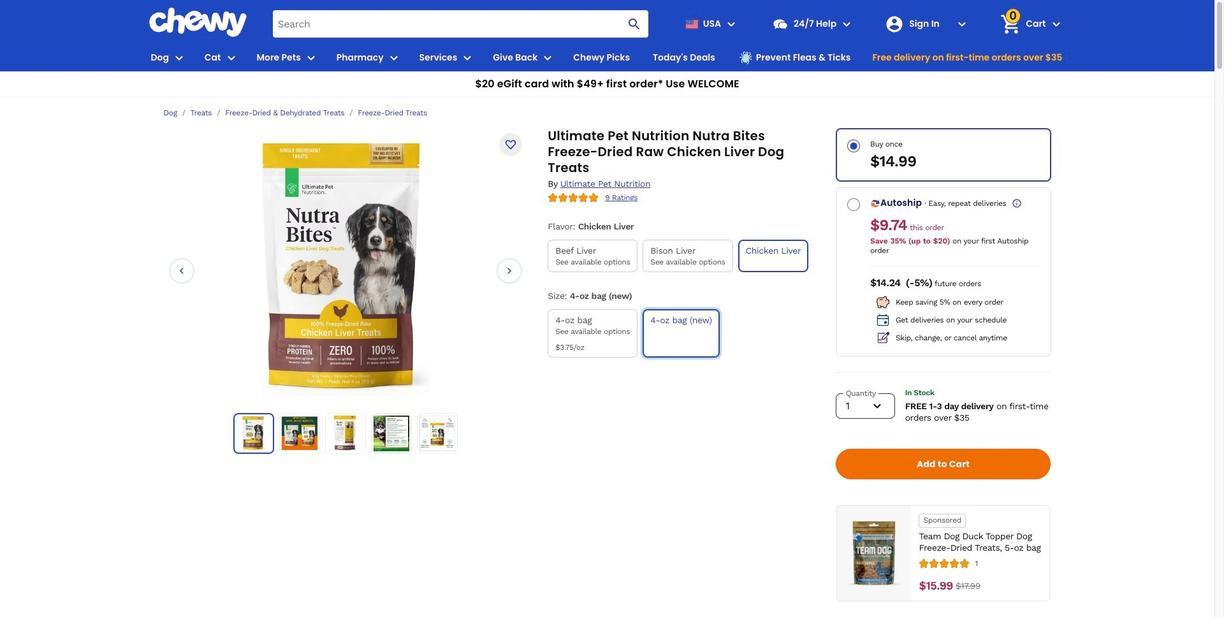 Task type: describe. For each thing, give the bounding box(es) containing it.
team dog duck topper dog freeze-dried treats, 5-oz bag image
[[842, 522, 906, 586]]

2 group from the top
[[545, 307, 818, 360]]

account menu image
[[955, 16, 970, 32]]

cart menu image
[[1049, 16, 1064, 32]]

1 group from the top
[[545, 237, 818, 275]]

ultimate pet nutrition nutra bites freeze-dried raw chicken liver dog treats, 4-oz bag slide 3 of 5 image
[[328, 416, 363, 451]]

ultimate pet nutrition nutra bites freeze-dried raw chicken liver dog treats, 4-oz bag slide 5 of 5 image
[[420, 416, 455, 451]]

ultimate pet nutrition nutra bites freeze-dried raw chicken liver dog treats, 4-oz bag slide 4 of 5 image
[[374, 416, 409, 451]]

items image
[[1000, 13, 1022, 35]]

1 vertical spatial ultimate pet nutrition nutra bites freeze-dried raw chicken liver dog treats, 4-oz bag slide 1 of 5 image
[[236, 416, 271, 451]]

5 menu image from the left
[[540, 50, 556, 65]]

change region menu image
[[724, 16, 739, 32]]

ultimate pet nutrition nutra bites freeze-dried raw chicken liver dog treats, 4-oz bag slide 1 of 5 image inside carousel-slider region
[[261, 142, 430, 397]]

1 menu image from the left
[[172, 50, 187, 65]]

2 menu image from the left
[[224, 50, 239, 65]]

chewy support image
[[772, 16, 789, 32]]



Task type: locate. For each thing, give the bounding box(es) containing it.
group
[[545, 237, 818, 275], [545, 307, 818, 360]]

4 menu image from the left
[[460, 50, 475, 65]]

submit search image
[[627, 16, 642, 32]]

1 vertical spatial group
[[545, 307, 818, 360]]

3 menu image from the left
[[386, 50, 402, 65]]

option group
[[836, 128, 1051, 357]]

ultimate pet nutrition nutra bites freeze-dried raw chicken liver dog treats, 4-oz bag slide 2 of 5 image
[[282, 416, 317, 451]]

0 vertical spatial group
[[545, 237, 818, 275]]

site banner
[[0, 0, 1215, 98]]

Search text field
[[273, 10, 649, 38]]

Product search field
[[273, 10, 649, 38]]

list
[[233, 413, 458, 454]]

chewy home image
[[148, 8, 247, 37]]

menu image
[[172, 50, 187, 65], [224, 50, 239, 65], [386, 50, 402, 65], [460, 50, 475, 65], [540, 50, 556, 65]]

help menu image
[[839, 16, 855, 32]]

carousel-slider region
[[169, 142, 522, 400]]

0 vertical spatial ultimate pet nutrition nutra bites freeze-dried raw chicken liver dog treats, 4-oz bag slide 1 of 5 image
[[261, 142, 430, 397]]

ultimate pet nutrition nutra bites freeze-dried raw chicken liver dog treats, 4-oz bag slide 1 of 5 image
[[261, 142, 430, 397], [236, 416, 271, 451]]

None text field
[[870, 152, 916, 170]]

None text field
[[870, 216, 907, 234], [870, 277, 901, 290], [919, 579, 953, 593], [956, 579, 981, 593], [870, 216, 907, 234], [870, 277, 901, 290], [919, 579, 953, 593], [956, 579, 981, 593]]

menu image
[[303, 50, 319, 65]]



Task type: vqa. For each thing, say whether or not it's contained in the screenshot.
the '9' inside "9 Lives" link
no



